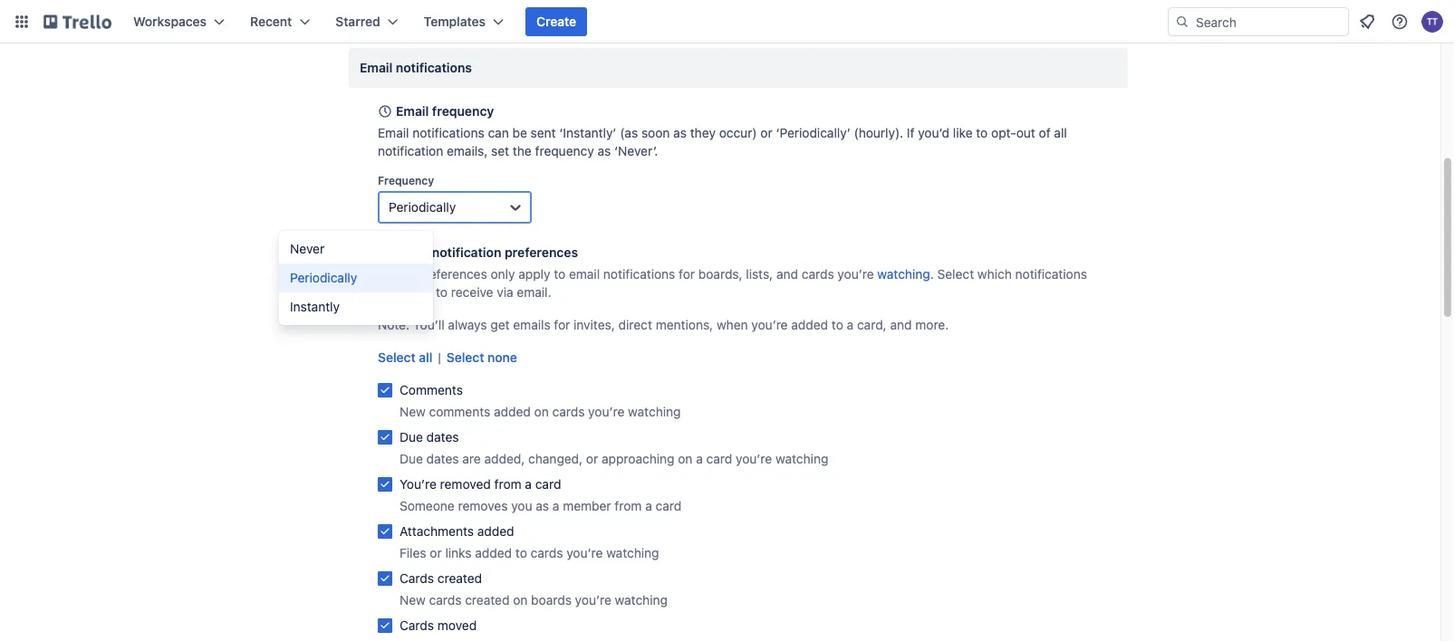 Task type: vqa. For each thing, say whether or not it's contained in the screenshot.
frequency in the the Email notifications can be sent 'Instantly' (as soon as they occur) or 'Periodically' (hourly). If you'd like to opt-out of all notification emails, set the frequency as 'Never'.
yes



Task type: describe. For each thing, give the bounding box(es) containing it.
select inside . select which notifications you'd like to receive via email.
[[938, 267, 974, 282]]

boards,
[[699, 267, 743, 282]]

the
[[513, 144, 532, 159]]

these preferences only apply to email notifications for boards, lists, and cards you're watching
[[378, 267, 931, 282]]

boards
[[531, 593, 572, 608]]

a left member
[[553, 499, 560, 514]]

frequency
[[378, 174, 434, 187]]

instantly
[[290, 300, 340, 315]]

cards up changed,
[[552, 405, 585, 420]]

cards right 'lists,'
[[802, 267, 834, 282]]

new for new cards created on boards you're watching
[[400, 593, 426, 608]]

occur)
[[719, 126, 757, 140]]

a left card,
[[847, 318, 854, 333]]

attachments
[[400, 524, 474, 539]]

via
[[497, 285, 514, 300]]

notifications inside email notifications can be sent 'instantly' (as soon as they occur) or 'periodically' (hourly). if you'd like to opt-out of all notification emails, set the frequency as 'never'.
[[413, 126, 485, 140]]

you're
[[400, 477, 437, 492]]

invites,
[[574, 318, 615, 333]]

due for due dates are added, changed, or approaching on a card you're watching
[[400, 452, 423, 467]]

someone removes you as a member from a card
[[400, 499, 682, 514]]

0 horizontal spatial card
[[535, 477, 561, 492]]

email notifications can be sent 'instantly' (as soon as they occur) or 'periodically' (hourly). if you'd like to opt-out of all notification emails, set the frequency as 'never'.
[[378, 126, 1068, 159]]

(as
[[620, 126, 638, 140]]

dates for due dates are added, changed, or approaching on a card you're watching
[[427, 452, 459, 467]]

1 vertical spatial as
[[598, 144, 611, 159]]

direct
[[619, 318, 653, 333]]

cards moved
[[400, 619, 477, 634]]

which
[[978, 267, 1012, 282]]

card,
[[857, 318, 887, 333]]

comments
[[400, 383, 463, 398]]

'instantly'
[[560, 126, 617, 140]]

select all button
[[378, 349, 433, 367]]

apply
[[519, 267, 551, 282]]

a up you
[[525, 477, 532, 492]]

.
[[931, 267, 934, 282]]

new comments added on cards you're watching
[[400, 405, 681, 420]]

cards up boards
[[531, 546, 563, 561]]

'never'.
[[615, 144, 658, 159]]

a down approaching at the left bottom of page
[[646, 499, 652, 514]]

lists,
[[746, 267, 773, 282]]

links
[[445, 546, 472, 561]]

receive
[[451, 285, 494, 300]]

due for due dates
[[400, 430, 423, 445]]

removed
[[440, 477, 491, 492]]

email for email notification preferences
[[396, 245, 429, 260]]

to down you
[[516, 546, 527, 561]]

to left email on the top of the page
[[554, 267, 566, 282]]

. select which notifications you'd like to receive via email.
[[378, 267, 1088, 300]]

1 horizontal spatial select
[[447, 350, 484, 365]]

to inside . select which notifications you'd like to receive via email.
[[436, 285, 448, 300]]

cards for cards moved
[[400, 619, 434, 634]]

0 horizontal spatial select
[[378, 350, 416, 365]]

cards for cards created
[[400, 571, 434, 586]]

0 horizontal spatial for
[[554, 318, 570, 333]]

email frequency
[[396, 104, 494, 119]]

approaching
[[602, 452, 675, 467]]

2 horizontal spatial as
[[674, 126, 687, 140]]

email
[[569, 267, 600, 282]]

recent button
[[239, 7, 321, 36]]

or inside email notifications can be sent 'instantly' (as soon as they occur) or 'periodically' (hourly). if you'd like to opt-out of all notification emails, set the frequency as 'never'.
[[761, 126, 773, 140]]

2 horizontal spatial card
[[707, 452, 733, 467]]

if
[[907, 126, 915, 140]]

notifications inside . select which notifications you'd like to receive via email.
[[1016, 267, 1088, 282]]

cards created
[[400, 571, 482, 586]]

to left card,
[[832, 318, 844, 333]]

you
[[511, 499, 533, 514]]

comments
[[429, 405, 491, 420]]

mentions,
[[656, 318, 713, 333]]

attachments added
[[400, 524, 514, 539]]

be
[[513, 126, 527, 140]]

set
[[491, 144, 510, 159]]

new for new comments added on cards you're watching
[[400, 405, 426, 420]]

create button
[[526, 7, 587, 36]]

watching link
[[878, 267, 931, 282]]

starred button
[[325, 7, 409, 36]]

0 horizontal spatial all
[[419, 350, 433, 365]]

dates for due dates
[[427, 430, 459, 445]]

when
[[717, 318, 748, 333]]

workspaces
[[133, 14, 207, 29]]

member
[[563, 499, 611, 514]]

notifications up email frequency
[[396, 60, 472, 75]]

notification inside email notifications can be sent 'instantly' (as soon as they occur) or 'periodically' (hourly). if you'd like to opt-out of all notification emails, set the frequency as 'never'.
[[378, 144, 443, 159]]

files
[[400, 546, 427, 561]]

new cards created on boards you're watching
[[400, 593, 668, 608]]

added up added,
[[494, 405, 531, 420]]

0 horizontal spatial periodically
[[290, 271, 357, 286]]

workspaces button
[[122, 7, 236, 36]]

email for email frequency
[[396, 104, 429, 119]]

0 vertical spatial frequency
[[432, 104, 494, 119]]

out
[[1017, 126, 1036, 140]]

never
[[290, 242, 325, 257]]

due dates are added, changed, or approaching on a card you're watching
[[400, 452, 829, 467]]

0 horizontal spatial or
[[430, 546, 442, 561]]

1 horizontal spatial for
[[679, 267, 695, 282]]

on for boards
[[513, 593, 528, 608]]

added left card,
[[792, 318, 829, 333]]

email notifications
[[360, 60, 472, 75]]

1 horizontal spatial periodically
[[389, 200, 456, 215]]

none
[[488, 350, 517, 365]]

0 horizontal spatial preferences
[[417, 267, 487, 282]]

templates button
[[413, 7, 515, 36]]

recent
[[250, 14, 292, 29]]

added,
[[484, 452, 525, 467]]



Task type: locate. For each thing, give the bounding box(es) containing it.
0 vertical spatial periodically
[[389, 200, 456, 215]]

as right you
[[536, 499, 549, 514]]

1 horizontal spatial and
[[890, 318, 912, 333]]

select right |
[[447, 350, 484, 365]]

emails,
[[447, 144, 488, 159]]

to
[[976, 126, 988, 140], [554, 267, 566, 282], [436, 285, 448, 300], [832, 318, 844, 333], [516, 546, 527, 561]]

1 horizontal spatial as
[[598, 144, 611, 159]]

notification up frequency
[[378, 144, 443, 159]]

email down starred popup button
[[360, 60, 393, 75]]

0 horizontal spatial on
[[513, 593, 528, 608]]

from right member
[[615, 499, 642, 514]]

or down "attachments"
[[430, 546, 442, 561]]

you'd down these
[[378, 285, 410, 300]]

changed,
[[528, 452, 583, 467]]

from down added,
[[494, 477, 522, 492]]

primary element
[[0, 0, 1455, 44]]

on right approaching at the left bottom of page
[[678, 452, 693, 467]]

create
[[537, 14, 577, 29]]

select all | select none
[[378, 350, 517, 365]]

email down email notifications
[[396, 104, 429, 119]]

frequency inside email notifications can be sent 'instantly' (as soon as they occur) or 'periodically' (hourly). if you'd like to opt-out of all notification emails, set the frequency as 'never'.
[[535, 144, 594, 159]]

added
[[792, 318, 829, 333], [494, 405, 531, 420], [477, 524, 514, 539], [475, 546, 512, 561]]

on left boards
[[513, 593, 528, 608]]

0 notifications image
[[1357, 11, 1379, 33]]

0 vertical spatial like
[[953, 126, 973, 140]]

you'd inside email notifications can be sent 'instantly' (as soon as they occur) or 'periodically' (hourly). if you'd like to opt-out of all notification emails, set the frequency as 'never'.
[[918, 126, 950, 140]]

1 horizontal spatial frequency
[[535, 144, 594, 159]]

1 horizontal spatial from
[[615, 499, 642, 514]]

to left receive
[[436, 285, 448, 300]]

1 new from the top
[[400, 405, 426, 420]]

0 vertical spatial on
[[534, 405, 549, 420]]

periodically down frequency
[[389, 200, 456, 215]]

1 vertical spatial on
[[678, 452, 693, 467]]

notifications up direct
[[604, 267, 676, 282]]

1 horizontal spatial preferences
[[505, 245, 578, 260]]

email notification preferences
[[396, 245, 578, 260]]

opt-
[[992, 126, 1017, 140]]

you'd inside . select which notifications you'd like to receive via email.
[[378, 285, 410, 300]]

like down these
[[413, 285, 433, 300]]

|
[[438, 350, 441, 365]]

2 horizontal spatial select
[[938, 267, 974, 282]]

select right .
[[938, 267, 974, 282]]

0 vertical spatial and
[[777, 267, 799, 282]]

new down cards created
[[400, 593, 426, 608]]

1 vertical spatial dates
[[427, 452, 459, 467]]

preferences up receive
[[417, 267, 487, 282]]

2 new from the top
[[400, 593, 426, 608]]

1 vertical spatial for
[[554, 318, 570, 333]]

dates down comments
[[427, 430, 459, 445]]

2 due from the top
[[400, 452, 423, 467]]

cards left 'moved'
[[400, 619, 434, 634]]

0 horizontal spatial as
[[536, 499, 549, 514]]

as down 'instantly'
[[598, 144, 611, 159]]

1 vertical spatial and
[[890, 318, 912, 333]]

1 vertical spatial created
[[465, 593, 510, 608]]

1 horizontal spatial or
[[586, 452, 598, 467]]

created down links
[[438, 571, 482, 586]]

0 vertical spatial card
[[707, 452, 733, 467]]

1 horizontal spatial you'd
[[918, 126, 950, 140]]

always
[[448, 318, 487, 333]]

someone
[[400, 499, 455, 514]]

card down approaching at the left bottom of page
[[656, 499, 682, 514]]

0 vertical spatial due
[[400, 430, 423, 445]]

1 vertical spatial due
[[400, 452, 423, 467]]

2 vertical spatial on
[[513, 593, 528, 608]]

due
[[400, 430, 423, 445], [400, 452, 423, 467]]

note:
[[378, 318, 410, 333]]

0 vertical spatial new
[[400, 405, 426, 420]]

email up these
[[396, 245, 429, 260]]

2 horizontal spatial or
[[761, 126, 773, 140]]

a
[[847, 318, 854, 333], [696, 452, 703, 467], [525, 477, 532, 492], [553, 499, 560, 514], [646, 499, 652, 514]]

1 vertical spatial card
[[535, 477, 561, 492]]

can
[[488, 126, 509, 140]]

cards down files
[[400, 571, 434, 586]]

1 vertical spatial from
[[615, 499, 642, 514]]

and
[[777, 267, 799, 282], [890, 318, 912, 333]]

starred
[[336, 14, 380, 29]]

0 vertical spatial notification
[[378, 144, 443, 159]]

search image
[[1176, 15, 1190, 29]]

dates
[[427, 430, 459, 445], [427, 452, 459, 467]]

0 vertical spatial or
[[761, 126, 773, 140]]

all right "of"
[[1055, 126, 1068, 140]]

1 vertical spatial all
[[419, 350, 433, 365]]

added right links
[[475, 546, 512, 561]]

for
[[679, 267, 695, 282], [554, 318, 570, 333]]

1 vertical spatial new
[[400, 593, 426, 608]]

from
[[494, 477, 522, 492], [615, 499, 642, 514]]

cards down cards created
[[429, 593, 462, 608]]

Search field
[[1190, 8, 1349, 35]]

0 vertical spatial dates
[[427, 430, 459, 445]]

like inside email notifications can be sent 'instantly' (as soon as they occur) or 'periodically' (hourly). if you'd like to opt-out of all notification emails, set the frequency as 'never'.
[[953, 126, 973, 140]]

to left the opt-
[[976, 126, 988, 140]]

and right card,
[[890, 318, 912, 333]]

all
[[1055, 126, 1068, 140], [419, 350, 433, 365]]

frequency
[[432, 104, 494, 119], [535, 144, 594, 159]]

on for cards
[[534, 405, 549, 420]]

or
[[761, 126, 773, 140], [586, 452, 598, 467], [430, 546, 442, 561]]

select none button
[[447, 349, 517, 367]]

or right changed,
[[586, 452, 598, 467]]

2 vertical spatial card
[[656, 499, 682, 514]]

due dates
[[400, 430, 459, 445]]

0 vertical spatial from
[[494, 477, 522, 492]]

periodically up instantly
[[290, 271, 357, 286]]

a right approaching at the left bottom of page
[[696, 452, 703, 467]]

watching
[[878, 267, 931, 282], [628, 405, 681, 420], [776, 452, 829, 467], [607, 546, 659, 561], [615, 593, 668, 608]]

you'd right if
[[918, 126, 950, 140]]

1 vertical spatial cards
[[400, 619, 434, 634]]

notification
[[378, 144, 443, 159], [432, 245, 502, 260]]

you'd
[[918, 126, 950, 140], [378, 285, 410, 300]]

you'll
[[413, 318, 445, 333]]

2 dates from the top
[[427, 452, 459, 467]]

added down removes
[[477, 524, 514, 539]]

emails
[[513, 318, 551, 333]]

notifications down email frequency
[[413, 126, 485, 140]]

notification up receive
[[432, 245, 502, 260]]

moved
[[438, 619, 477, 634]]

more.
[[916, 318, 949, 333]]

0 horizontal spatial like
[[413, 285, 433, 300]]

on up changed,
[[534, 405, 549, 420]]

card right approaching at the left bottom of page
[[707, 452, 733, 467]]

0 vertical spatial cards
[[400, 571, 434, 586]]

card
[[707, 452, 733, 467], [535, 477, 561, 492], [656, 499, 682, 514]]

1 due from the top
[[400, 430, 423, 445]]

sent
[[531, 126, 556, 140]]

new
[[400, 405, 426, 420], [400, 593, 426, 608]]

created up 'moved'
[[465, 593, 510, 608]]

0 vertical spatial you'd
[[918, 126, 950, 140]]

1 cards from the top
[[400, 571, 434, 586]]

as
[[674, 126, 687, 140], [598, 144, 611, 159], [536, 499, 549, 514]]

1 horizontal spatial on
[[534, 405, 549, 420]]

email up frequency
[[378, 126, 409, 140]]

open information menu image
[[1391, 13, 1409, 31]]

2 horizontal spatial on
[[678, 452, 693, 467]]

all left |
[[419, 350, 433, 365]]

frequency down sent at top left
[[535, 144, 594, 159]]

note: you'll always get emails for invites, direct mentions, when you're added to a card, and more.
[[378, 318, 949, 333]]

select
[[938, 267, 974, 282], [378, 350, 416, 365], [447, 350, 484, 365]]

1 horizontal spatial like
[[953, 126, 973, 140]]

templates
[[424, 14, 486, 29]]

these
[[378, 267, 414, 282]]

2 vertical spatial as
[[536, 499, 549, 514]]

1 vertical spatial preferences
[[417, 267, 487, 282]]

files or links added to cards you're watching
[[400, 546, 659, 561]]

soon
[[642, 126, 670, 140]]

and right 'lists,'
[[777, 267, 799, 282]]

periodically
[[389, 200, 456, 215], [290, 271, 357, 286]]

terry turtle (terryturtle) image
[[1422, 11, 1444, 33]]

frequency up emails,
[[432, 104, 494, 119]]

cards
[[802, 267, 834, 282], [552, 405, 585, 420], [531, 546, 563, 561], [429, 593, 462, 608]]

1 vertical spatial periodically
[[290, 271, 357, 286]]

of
[[1039, 126, 1051, 140]]

select down note:
[[378, 350, 416, 365]]

they
[[690, 126, 716, 140]]

2 cards from the top
[[400, 619, 434, 634]]

email.
[[517, 285, 552, 300]]

1 dates from the top
[[427, 430, 459, 445]]

notifications right which on the top right of page
[[1016, 267, 1088, 282]]

like left the opt-
[[953, 126, 973, 140]]

email for email notifications can be sent 'instantly' (as soon as they occur) or 'periodically' (hourly). if you'd like to opt-out of all notification emails, set the frequency as 'never'.
[[378, 126, 409, 140]]

0 vertical spatial as
[[674, 126, 687, 140]]

0 horizontal spatial and
[[777, 267, 799, 282]]

new down comments
[[400, 405, 426, 420]]

like
[[953, 126, 973, 140], [413, 285, 433, 300]]

0 horizontal spatial frequency
[[432, 104, 494, 119]]

you're removed from a card
[[400, 477, 561, 492]]

card up the someone removes you as a member from a card
[[535, 477, 561, 492]]

1 horizontal spatial card
[[656, 499, 682, 514]]

0 vertical spatial preferences
[[505, 245, 578, 260]]

0 horizontal spatial you'd
[[378, 285, 410, 300]]

(hourly).
[[854, 126, 904, 140]]

1 vertical spatial frequency
[[535, 144, 594, 159]]

all inside email notifications can be sent 'instantly' (as soon as they occur) or 'periodically' (hourly). if you'd like to opt-out of all notification emails, set the frequency as 'never'.
[[1055, 126, 1068, 140]]

back to home image
[[44, 7, 111, 36]]

0 vertical spatial for
[[679, 267, 695, 282]]

preferences
[[505, 245, 578, 260], [417, 267, 487, 282]]

email for email notifications
[[360, 60, 393, 75]]

0 vertical spatial created
[[438, 571, 482, 586]]

to inside email notifications can be sent 'instantly' (as soon as they occur) or 'periodically' (hourly). if you'd like to opt-out of all notification emails, set the frequency as 'never'.
[[976, 126, 988, 140]]

get
[[491, 318, 510, 333]]

as left they
[[674, 126, 687, 140]]

1 vertical spatial or
[[586, 452, 598, 467]]

email
[[360, 60, 393, 75], [396, 104, 429, 119], [378, 126, 409, 140], [396, 245, 429, 260]]

0 horizontal spatial from
[[494, 477, 522, 492]]

'periodically'
[[776, 126, 851, 140]]

are
[[463, 452, 481, 467]]

removes
[[458, 499, 508, 514]]

or right occur)
[[761, 126, 773, 140]]

for right emails
[[554, 318, 570, 333]]

notifications
[[396, 60, 472, 75], [413, 126, 485, 140], [604, 267, 676, 282], [1016, 267, 1088, 282]]

like inside . select which notifications you'd like to receive via email.
[[413, 285, 433, 300]]

1 vertical spatial notification
[[432, 245, 502, 260]]

1 vertical spatial like
[[413, 285, 433, 300]]

1 vertical spatial you'd
[[378, 285, 410, 300]]

email inside email notifications can be sent 'instantly' (as soon as they occur) or 'periodically' (hourly). if you'd like to opt-out of all notification emails, set the frequency as 'never'.
[[378, 126, 409, 140]]

1 horizontal spatial all
[[1055, 126, 1068, 140]]

for left boards,
[[679, 267, 695, 282]]

preferences up apply on the top of page
[[505, 245, 578, 260]]

cards
[[400, 571, 434, 586], [400, 619, 434, 634]]

0 vertical spatial all
[[1055, 126, 1068, 140]]

2 vertical spatial or
[[430, 546, 442, 561]]

only
[[491, 267, 515, 282]]

dates down due dates
[[427, 452, 459, 467]]



